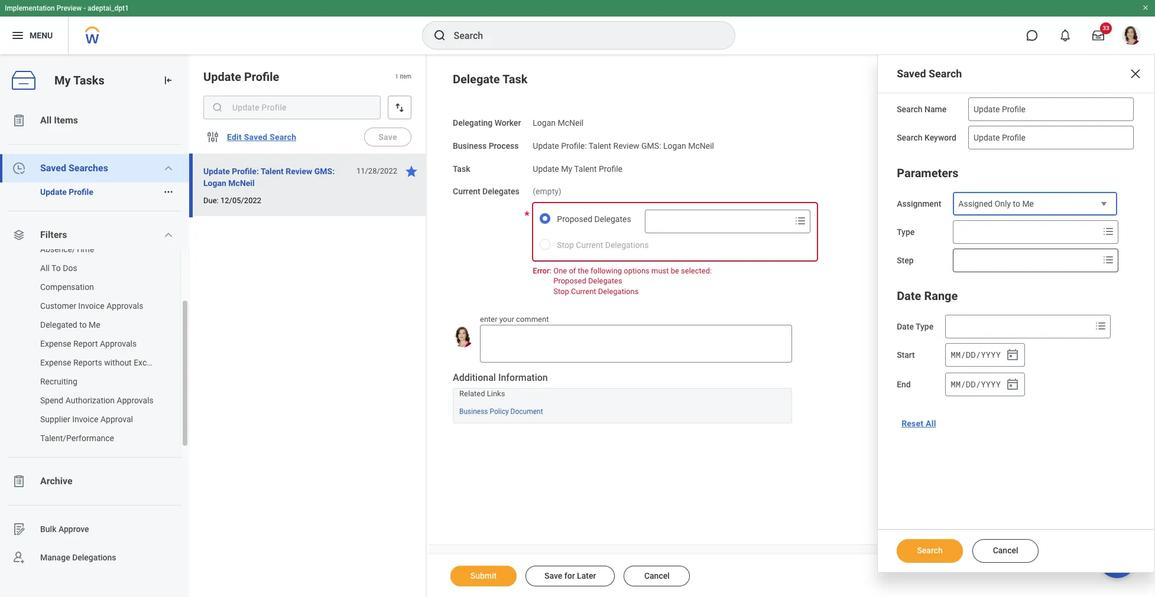 Task type: describe. For each thing, give the bounding box(es) containing it.
proposed inside error: one of the following options must be selected: proposed delegates stop current delegations
[[554, 277, 586, 286]]

selected:
[[681, 267, 712, 276]]

star image
[[404, 164, 419, 179]]

chevron down image for filters
[[164, 231, 173, 240]]

information
[[498, 372, 548, 383]]

spend
[[40, 396, 63, 406]]

filters button
[[0, 221, 189, 250]]

invoice for approval
[[72, 415, 98, 425]]

start
[[897, 351, 915, 360]]

name
[[925, 105, 947, 114]]

update inside 'update profile: talent review gms: logan mcneil' element
[[533, 141, 559, 151]]

approvals for expense report approvals
[[100, 339, 137, 349]]

business policy document
[[459, 408, 543, 417]]

approve
[[59, 525, 89, 534]]

me inside 'delegated to me' button
[[89, 320, 100, 330]]

search inside item list element
[[270, 132, 296, 142]]

update inside update my talent profile element
[[533, 164, 559, 174]]

search for search name
[[897, 105, 923, 114]]

enter
[[480, 315, 498, 324]]

talent/performance
[[40, 434, 114, 443]]

mm for start
[[951, 349, 961, 360]]

update up search image
[[203, 70, 241, 84]]

must
[[652, 267, 669, 276]]

delegations inside my tasks element
[[72, 553, 116, 563]]

policy
[[490, 408, 509, 417]]

date range
[[897, 289, 958, 303]]

parameters
[[897, 166, 959, 180]]

date range button
[[897, 289, 958, 303]]

0 vertical spatial task
[[503, 72, 528, 86]]

talent for task
[[574, 164, 597, 174]]

assignment
[[897, 199, 941, 209]]

delegates for current delegates
[[482, 187, 520, 196]]

review inside 'update profile: talent review gms: logan mcneil' element
[[613, 141, 640, 151]]

me inside assigned only to me dropdown button
[[1022, 199, 1034, 209]]

tasks
[[73, 73, 104, 87]]

expense for expense reports without exceptions
[[40, 358, 71, 368]]

dos
[[63, 264, 77, 273]]

0 vertical spatial my
[[54, 73, 71, 87]]

due: 12/05/2022
[[203, 196, 261, 205]]

delegating
[[453, 118, 493, 128]]

update profile: talent review gms: logan mcneil element
[[533, 139, 714, 151]]

yyyy for start
[[981, 349, 1001, 360]]

preview
[[57, 4, 82, 12]]

edit
[[227, 132, 242, 142]]

assigned only to me button
[[953, 192, 1118, 217]]

delegations inside error: one of the following options must be selected: proposed delegates stop current delegations
[[598, 287, 639, 296]]

date for date range
[[897, 289, 921, 303]]

profile logan mcneil element
[[1115, 22, 1148, 48]]

keyword
[[925, 133, 957, 142]]

1 vertical spatial logan
[[663, 141, 686, 151]]

Type field
[[954, 222, 1099, 243]]

profile inside update my talent profile element
[[599, 164, 623, 174]]

only
[[995, 199, 1011, 209]]

logan inside button
[[203, 179, 226, 188]]

all items
[[40, 115, 78, 126]]

mm for end
[[951, 379, 961, 390]]

assigned
[[959, 199, 993, 209]]

delegating worker
[[453, 118, 521, 128]]

absence/time
[[40, 245, 94, 254]]

update my talent profile
[[533, 164, 623, 174]]

archive
[[40, 476, 73, 487]]

edit saved search
[[227, 132, 296, 142]]

saved search
[[897, 67, 962, 80]]

update inside button
[[40, 187, 67, 197]]

business for business policy document
[[459, 408, 488, 417]]

1 item
[[395, 73, 412, 80]]

spend authorization approvals
[[40, 396, 154, 406]]

proposed delegates
[[557, 215, 631, 224]]

authorization
[[65, 396, 115, 406]]

reset all button
[[897, 412, 941, 436]]

1 horizontal spatial logan
[[533, 118, 556, 128]]

invoice for approvals
[[78, 302, 104, 311]]

items
[[54, 115, 78, 126]]

update profile button
[[0, 183, 158, 202]]

my tasks
[[54, 73, 104, 87]]

search button
[[897, 540, 963, 563]]

expense reports without exceptions
[[40, 358, 174, 368]]

1 vertical spatial mcneil
[[688, 141, 714, 151]]

12/05/2022
[[220, 196, 261, 205]]

update my talent profile element
[[533, 162, 623, 174]]

end
[[897, 380, 911, 390]]

search name
[[897, 105, 947, 114]]

cancel
[[993, 546, 1018, 556]]

approvals for customer invoice approvals
[[107, 302, 143, 311]]

delegated to me
[[40, 320, 100, 330]]

start group
[[946, 344, 1025, 367]]

approval
[[100, 415, 133, 425]]

(empty)
[[533, 187, 562, 196]]

links
[[487, 390, 505, 399]]

compensation button
[[0, 278, 169, 297]]

supplier invoice approval
[[40, 415, 133, 425]]

enter your comment
[[480, 315, 549, 324]]

close environment banner image
[[1142, 4, 1149, 11]]

supplier
[[40, 415, 70, 425]]

type inside parameters group
[[897, 228, 915, 237]]

update profile: talent review gms: logan mcneil button
[[203, 164, 350, 190]]

none text field inside item list element
[[203, 96, 381, 119]]

talent for business process
[[589, 141, 611, 151]]

expense reports without exceptions button
[[0, 354, 174, 372]]

gms: inside 'update profile: talent review gms: logan mcneil' element
[[642, 141, 661, 151]]

customer invoice approvals
[[40, 302, 143, 311]]

parameters button
[[897, 166, 959, 180]]

bulk
[[40, 525, 56, 534]]

process
[[489, 141, 519, 151]]

one
[[554, 267, 567, 276]]

be
[[671, 267, 679, 276]]

expense for expense report approvals
[[40, 339, 71, 349]]

0 vertical spatial current
[[453, 187, 480, 196]]

chevron down image for saved searches
[[164, 164, 173, 173]]

search for search keyword
[[897, 133, 923, 142]]

1 horizontal spatial mcneil
[[558, 118, 584, 128]]

exceptions
[[134, 358, 174, 368]]

delegates inside error: one of the following options must be selected: proposed delegates stop current delegations
[[588, 277, 622, 286]]

due:
[[203, 196, 219, 205]]

all to dos button
[[0, 259, 169, 278]]

search image
[[212, 102, 223, 114]]

saved for saved search
[[897, 67, 926, 80]]

current delegates
[[453, 187, 520, 196]]

talent/performance button
[[0, 429, 169, 448]]

mm / dd / yyyy for start
[[951, 349, 1001, 360]]

0 vertical spatial proposed
[[557, 215, 592, 224]]

yyyy for end
[[981, 379, 1001, 390]]

my tasks element
[[0, 54, 189, 598]]

error: one of the following options must be selected: proposed delegates stop current delegations
[[533, 267, 714, 296]]

delegates for proposed delegates
[[595, 215, 631, 224]]

your
[[499, 315, 514, 324]]

-
[[83, 4, 86, 12]]

options
[[624, 267, 650, 276]]

delegated
[[40, 320, 77, 330]]

Search Name text field
[[968, 98, 1134, 121]]



Task type: locate. For each thing, give the bounding box(es) containing it.
document
[[511, 408, 543, 417]]

1 vertical spatial delegates
[[595, 215, 631, 224]]

1 vertical spatial update profile
[[40, 187, 93, 197]]

2 date from the top
[[897, 322, 914, 332]]

current down business process
[[453, 187, 480, 196]]

additional information region
[[453, 372, 792, 424]]

cancel button
[[973, 540, 1039, 563]]

date up date type
[[897, 289, 921, 303]]

0 horizontal spatial to
[[79, 320, 87, 330]]

additional information
[[453, 372, 548, 383]]

1 vertical spatial profile
[[599, 164, 623, 174]]

mm
[[951, 349, 961, 360], [951, 379, 961, 390]]

1 vertical spatial update profile: talent review gms: logan mcneil
[[203, 167, 335, 188]]

1 horizontal spatial saved
[[244, 132, 267, 142]]

reports
[[73, 358, 102, 368]]

my left 'tasks'
[[54, 73, 71, 87]]

saved right clock check icon
[[40, 163, 66, 174]]

2 vertical spatial approvals
[[117, 396, 154, 406]]

dd for end
[[966, 379, 976, 390]]

update profile down saved searches
[[40, 187, 93, 197]]

1 horizontal spatial current
[[571, 287, 596, 296]]

1 vertical spatial all
[[40, 264, 50, 273]]

1 chevron down image from the top
[[164, 164, 173, 173]]

2 mm from the top
[[951, 379, 961, 390]]

error:
[[533, 267, 552, 276]]

2 horizontal spatial logan
[[663, 141, 686, 151]]

all inside 'button'
[[40, 115, 52, 126]]

x image
[[1129, 67, 1143, 81]]

invoice inside button
[[72, 415, 98, 425]]

end group
[[946, 373, 1025, 397]]

to inside button
[[79, 320, 87, 330]]

1 vertical spatial task
[[453, 164, 470, 174]]

update inside update profile: talent review gms: logan mcneil button
[[203, 167, 230, 176]]

proposed down of
[[554, 277, 586, 286]]

yyyy left calendar image on the right bottom
[[981, 349, 1001, 360]]

1 vertical spatial delegations
[[72, 553, 116, 563]]

dd for start
[[966, 349, 976, 360]]

prompts image for type
[[1102, 225, 1116, 239]]

0 vertical spatial mm / dd / yyyy
[[951, 349, 1001, 360]]

action bar region
[[427, 555, 1155, 598]]

mm / dd / yyyy
[[951, 349, 1001, 360], [951, 379, 1001, 390]]

2 yyyy from the top
[[981, 379, 1001, 390]]

enter your comment text field
[[480, 325, 792, 363]]

0 vertical spatial date
[[897, 289, 921, 303]]

0 horizontal spatial me
[[89, 320, 100, 330]]

approvals for spend authorization approvals
[[117, 396, 154, 406]]

proposed
[[557, 215, 592, 224], [554, 277, 586, 286]]

mm / dd / yyyy for end
[[951, 379, 1001, 390]]

2 vertical spatial prompts image
[[1094, 319, 1108, 333]]

clock check image
[[12, 161, 26, 176]]

Search Keyword text field
[[968, 126, 1134, 150]]

rename image
[[12, 523, 26, 537]]

1 vertical spatial type
[[916, 322, 934, 332]]

type up step
[[897, 228, 915, 237]]

2 vertical spatial all
[[926, 419, 936, 429]]

of
[[569, 267, 576, 276]]

0 vertical spatial business
[[453, 141, 487, 151]]

0 horizontal spatial saved
[[40, 163, 66, 174]]

profile: up update my talent profile element
[[561, 141, 587, 151]]

0 vertical spatial all
[[40, 115, 52, 126]]

logan mcneil element
[[533, 116, 584, 128]]

all for all items
[[40, 115, 52, 126]]

inbox large image
[[1093, 30, 1104, 41]]

0 horizontal spatial update profile
[[40, 187, 93, 197]]

reset all
[[902, 419, 936, 429]]

1 horizontal spatial to
[[1013, 199, 1020, 209]]

dd up end group
[[966, 349, 976, 360]]

step
[[897, 256, 914, 265]]

update profile
[[203, 70, 279, 84], [40, 187, 93, 197]]

1
[[395, 73, 398, 80]]

prompts image for step
[[1102, 253, 1116, 267]]

1 vertical spatial mm
[[951, 379, 961, 390]]

1 horizontal spatial task
[[503, 72, 528, 86]]

the
[[578, 267, 589, 276]]

clipboard image
[[12, 475, 26, 489]]

0 horizontal spatial gms:
[[314, 167, 335, 176]]

my up (empty)
[[561, 164, 572, 174]]

1 date from the top
[[897, 289, 921, 303]]

business down delegating
[[453, 141, 487, 151]]

1 mm / dd / yyyy from the top
[[951, 349, 1001, 360]]

to
[[52, 264, 61, 273]]

dd down start group
[[966, 379, 976, 390]]

1 vertical spatial current
[[571, 287, 596, 296]]

report
[[73, 339, 98, 349]]

implementation preview -   adeptai_dpt1
[[5, 4, 129, 12]]

update up "due:"
[[203, 167, 230, 176]]

1 horizontal spatial my
[[561, 164, 572, 174]]

delegates down process
[[482, 187, 520, 196]]

0 vertical spatial expense
[[40, 339, 71, 349]]

0 vertical spatial profile
[[244, 70, 279, 84]]

logan mcneil
[[533, 118, 584, 128]]

approvals inside 'button'
[[100, 339, 137, 349]]

dd inside end group
[[966, 379, 976, 390]]

task right delegate at the left top of page
[[503, 72, 528, 86]]

update profile: talent review gms: logan mcneil up update my talent profile element
[[533, 141, 714, 151]]

2 vertical spatial delegates
[[588, 277, 622, 286]]

expense inside button
[[40, 358, 71, 368]]

talent
[[589, 141, 611, 151], [574, 164, 597, 174], [261, 167, 284, 176]]

compensation
[[40, 283, 94, 292]]

calendar image
[[1006, 348, 1020, 362]]

0 horizontal spatial my
[[54, 73, 71, 87]]

to inside dropdown button
[[1013, 199, 1020, 209]]

update profile: talent review gms: logan mcneil up "12/05/2022" in the left of the page
[[203, 167, 335, 188]]

2 vertical spatial profile
[[69, 187, 93, 197]]

me
[[1022, 199, 1034, 209], [89, 320, 100, 330]]

date type
[[897, 322, 934, 332]]

reset
[[902, 419, 924, 429]]

search for search
[[917, 546, 943, 556]]

2 horizontal spatial profile
[[599, 164, 623, 174]]

profile inside the update profile button
[[69, 187, 93, 197]]

0 horizontal spatial type
[[897, 228, 915, 237]]

all items button
[[0, 106, 189, 135]]

1 vertical spatial chevron down image
[[164, 231, 173, 240]]

1 horizontal spatial gms:
[[642, 141, 661, 151]]

proposed down (empty)
[[557, 215, 592, 224]]

1 horizontal spatial profile:
[[561, 141, 587, 151]]

approvals down "compensation" button at the top left of page
[[107, 302, 143, 311]]

saved for saved searches
[[40, 163, 66, 174]]

business inside "link"
[[459, 408, 488, 417]]

1 mm from the top
[[951, 349, 961, 360]]

1 vertical spatial approvals
[[100, 339, 137, 349]]

0 vertical spatial chevron down image
[[164, 164, 173, 173]]

configure image
[[206, 130, 220, 144]]

yyyy left calendar icon
[[981, 379, 1001, 390]]

expense
[[40, 339, 71, 349], [40, 358, 71, 368]]

0 vertical spatial yyyy
[[981, 349, 1001, 360]]

0 vertical spatial mcneil
[[558, 118, 584, 128]]

expense report approvals
[[40, 339, 137, 349]]

0 vertical spatial dd
[[966, 349, 976, 360]]

saved right edit
[[244, 132, 267, 142]]

yyyy inside start group
[[981, 349, 1001, 360]]

assigned only to me
[[959, 199, 1034, 209]]

mm inside start group
[[951, 349, 961, 360]]

mm / dd / yyyy inside end group
[[951, 379, 1001, 390]]

type inside date range group
[[916, 322, 934, 332]]

dd inside start group
[[966, 349, 976, 360]]

approvals inside button
[[107, 302, 143, 311]]

update up (empty)
[[533, 164, 559, 174]]

None text field
[[203, 96, 381, 119]]

approvals inside button
[[117, 396, 154, 406]]

Date Type field
[[946, 316, 1092, 338]]

2 expense from the top
[[40, 358, 71, 368]]

chevron down image inside filters dropdown button
[[164, 231, 173, 240]]

1 vertical spatial saved
[[244, 132, 267, 142]]

0 horizontal spatial current
[[453, 187, 480, 196]]

delegate
[[453, 72, 500, 86]]

mm / dd / yyyy down start group
[[951, 379, 1001, 390]]

dialog
[[877, 54, 1155, 574]]

0 vertical spatial saved
[[897, 67, 926, 80]]

0 horizontal spatial profile
[[69, 187, 93, 197]]

customer
[[40, 302, 76, 311]]

expense up recruiting
[[40, 358, 71, 368]]

yyyy inside end group
[[981, 379, 1001, 390]]

2 horizontal spatial mcneil
[[688, 141, 714, 151]]

mm up end group
[[951, 349, 961, 360]]

delegates up following
[[595, 215, 631, 224]]

comment
[[516, 315, 549, 324]]

current down the
[[571, 287, 596, 296]]

0 vertical spatial prompts image
[[1102, 225, 1116, 239]]

1 horizontal spatial review
[[613, 141, 640, 151]]

to
[[1013, 199, 1020, 209], [79, 320, 87, 330]]

related
[[459, 390, 485, 399]]

clipboard image
[[12, 114, 26, 128]]

without
[[104, 358, 132, 368]]

date up start
[[897, 322, 914, 332]]

list
[[0, 106, 189, 572], [0, 240, 189, 448]]

saved searches
[[40, 163, 108, 174]]

save button
[[364, 128, 412, 147]]

all left to
[[40, 264, 50, 273]]

1 vertical spatial date
[[897, 322, 914, 332]]

me right only
[[1022, 199, 1034, 209]]

update down saved searches
[[40, 187, 67, 197]]

search
[[929, 67, 962, 80], [897, 105, 923, 114], [270, 132, 296, 142], [897, 133, 923, 142], [917, 546, 943, 556]]

saved inside button
[[244, 132, 267, 142]]

update
[[203, 70, 241, 84], [533, 141, 559, 151], [533, 164, 559, 174], [203, 167, 230, 176], [40, 187, 67, 197]]

user plus image
[[12, 551, 26, 565]]

invoice
[[78, 302, 104, 311], [72, 415, 98, 425]]

item
[[400, 73, 412, 80]]

0 vertical spatial me
[[1022, 199, 1034, 209]]

talent up update my talent profile element
[[589, 141, 611, 151]]

date for date type
[[897, 322, 914, 332]]

customer invoice approvals button
[[0, 297, 169, 316]]

prompts image
[[793, 214, 807, 228]]

2 dd from the top
[[966, 379, 976, 390]]

1 vertical spatial dd
[[966, 379, 976, 390]]

list containing all items
[[0, 106, 189, 572]]

edit saved search button
[[222, 125, 301, 149]]

bulk approve
[[40, 525, 89, 534]]

1 horizontal spatial update profile
[[203, 70, 279, 84]]

business
[[453, 141, 487, 151], [459, 408, 488, 417]]

delegations down bulk approve link at left
[[72, 553, 116, 563]]

range
[[924, 289, 958, 303]]

recruiting
[[40, 377, 77, 387]]

manage delegations link
[[0, 544, 189, 572]]

1 vertical spatial my
[[561, 164, 572, 174]]

0 vertical spatial gms:
[[642, 141, 661, 151]]

all inside button
[[40, 264, 50, 273]]

1 vertical spatial prompts image
[[1102, 253, 1116, 267]]

1 yyyy from the top
[[981, 349, 1001, 360]]

review
[[613, 141, 640, 151], [286, 167, 312, 176]]

dialog containing parameters
[[877, 54, 1155, 574]]

talent inside button
[[261, 167, 284, 176]]

gms:
[[642, 141, 661, 151], [314, 167, 335, 176]]

1 vertical spatial to
[[79, 320, 87, 330]]

2 mm / dd / yyyy from the top
[[951, 379, 1001, 390]]

profile inside item list element
[[244, 70, 279, 84]]

delegated to me button
[[0, 316, 169, 335]]

profile: up "12/05/2022" in the left of the page
[[232, 167, 259, 176]]

2 vertical spatial saved
[[40, 163, 66, 174]]

current
[[453, 187, 480, 196], [571, 287, 596, 296]]

delegate task
[[453, 72, 528, 86]]

invoice down "compensation" button at the top left of page
[[78, 302, 104, 311]]

Step field
[[954, 250, 1099, 271]]

2 list from the top
[[0, 240, 189, 448]]

talent down 'update profile: talent review gms: logan mcneil' element at the top of page
[[574, 164, 597, 174]]

transformation import image
[[162, 74, 174, 86]]

mm / dd / yyyy inside start group
[[951, 349, 1001, 360]]

0 vertical spatial invoice
[[78, 302, 104, 311]]

all inside button
[[926, 419, 936, 429]]

gms: inside update profile: talent review gms: logan mcneil
[[314, 167, 335, 176]]

2 vertical spatial mcneil
[[228, 179, 255, 188]]

0 vertical spatial to
[[1013, 199, 1020, 209]]

0 horizontal spatial task
[[453, 164, 470, 174]]

1 vertical spatial expense
[[40, 358, 71, 368]]

list containing absence/time
[[0, 240, 189, 448]]

all left the items
[[40, 115, 52, 126]]

1 vertical spatial mm / dd / yyyy
[[951, 379, 1001, 390]]

perspective image
[[12, 228, 26, 242]]

search image
[[432, 28, 447, 43]]

employee's photo (logan mcneil) image
[[453, 327, 474, 348]]

to up expense report approvals 'button'
[[79, 320, 87, 330]]

manage delegations
[[40, 553, 116, 563]]

saved up search name
[[897, 67, 926, 80]]

yyyy
[[981, 349, 1001, 360], [981, 379, 1001, 390]]

filters
[[40, 229, 67, 241]]

approvals up without
[[100, 339, 137, 349]]

all right the reset
[[926, 419, 936, 429]]

calendar image
[[1006, 378, 1020, 392]]

0 vertical spatial update profile: talent review gms: logan mcneil
[[533, 141, 714, 151]]

update profile up search image
[[203, 70, 279, 84]]

business policy document link
[[459, 406, 543, 417]]

mm / dd / yyyy up end group
[[951, 349, 1001, 360]]

delegations down following
[[598, 287, 639, 296]]

1 horizontal spatial me
[[1022, 199, 1034, 209]]

profile: inside update profile: talent review gms: logan mcneil
[[232, 167, 259, 176]]

saved searches button
[[0, 154, 189, 183]]

related links
[[459, 390, 505, 399]]

profile: inside 'update profile: talent review gms: logan mcneil' element
[[561, 141, 587, 151]]

1 horizontal spatial delegations
[[598, 287, 639, 296]]

delegates down following
[[588, 277, 622, 286]]

notifications large image
[[1060, 30, 1071, 41]]

invoice down spend authorization approvals button
[[72, 415, 98, 425]]

parameters group
[[897, 164, 1136, 273]]

update profile inside button
[[40, 187, 93, 197]]

0 vertical spatial delegates
[[482, 187, 520, 196]]

search keyword
[[897, 133, 957, 142]]

0 vertical spatial review
[[613, 141, 640, 151]]

0 horizontal spatial logan
[[203, 179, 226, 188]]

archive button
[[0, 468, 189, 496]]

1 dd from the top
[[966, 349, 976, 360]]

mm inside end group
[[951, 379, 961, 390]]

1 list from the top
[[0, 106, 189, 572]]

0 horizontal spatial profile:
[[232, 167, 259, 176]]

chevron down image
[[164, 164, 173, 173], [164, 231, 173, 240]]

1 vertical spatial invoice
[[72, 415, 98, 425]]

task down business process
[[453, 164, 470, 174]]

expense down delegated
[[40, 339, 71, 349]]

type down date range
[[916, 322, 934, 332]]

implementation
[[5, 4, 55, 12]]

me down the "customer invoice approvals"
[[89, 320, 100, 330]]

mcneil inside update profile: talent review gms: logan mcneil
[[228, 179, 255, 188]]

0 vertical spatial update profile
[[203, 70, 279, 84]]

delegates
[[482, 187, 520, 196], [595, 215, 631, 224], [588, 277, 622, 286]]

update profile: talent review gms: logan mcneil inside button
[[203, 167, 335, 188]]

0 vertical spatial logan
[[533, 118, 556, 128]]

0 horizontal spatial update profile: talent review gms: logan mcneil
[[203, 167, 335, 188]]

1 vertical spatial review
[[286, 167, 312, 176]]

to right only
[[1013, 199, 1020, 209]]

2 horizontal spatial saved
[[897, 67, 926, 80]]

1 vertical spatial gms:
[[314, 167, 335, 176]]

1 expense from the top
[[40, 339, 71, 349]]

all for all to dos
[[40, 264, 50, 273]]

dd
[[966, 349, 976, 360], [966, 379, 976, 390]]

manage
[[40, 553, 70, 563]]

1 vertical spatial proposed
[[554, 277, 586, 286]]

2 vertical spatial logan
[[203, 179, 226, 188]]

0 vertical spatial approvals
[[107, 302, 143, 311]]

0 vertical spatial profile:
[[561, 141, 587, 151]]

profile
[[244, 70, 279, 84], [599, 164, 623, 174], [69, 187, 93, 197]]

1 vertical spatial me
[[89, 320, 100, 330]]

talent down edit saved search button
[[261, 167, 284, 176]]

logan
[[533, 118, 556, 128], [663, 141, 686, 151], [203, 179, 226, 188]]

update down logan mcneil
[[533, 141, 559, 151]]

review inside update profile: talent review gms: logan mcneil button
[[286, 167, 312, 176]]

approvals
[[107, 302, 143, 311], [100, 339, 137, 349], [117, 396, 154, 406]]

approvals up approval
[[117, 396, 154, 406]]

prompts image for date type
[[1094, 319, 1108, 333]]

Search field
[[645, 211, 791, 232]]

mm down start group
[[951, 379, 961, 390]]

review up update my talent profile element
[[613, 141, 640, 151]]

item list element
[[189, 54, 427, 598]]

implementation preview -   adeptai_dpt1 banner
[[0, 0, 1155, 54]]

0 horizontal spatial delegations
[[72, 553, 116, 563]]

0 vertical spatial mm
[[951, 349, 961, 360]]

1 horizontal spatial type
[[916, 322, 934, 332]]

update profile inside item list element
[[203, 70, 279, 84]]

saved inside dropdown button
[[40, 163, 66, 174]]

expense inside 'button'
[[40, 339, 71, 349]]

supplier invoice approval button
[[0, 410, 169, 429]]

business down related
[[459, 408, 488, 417]]

all to dos
[[40, 264, 77, 273]]

invoice inside button
[[78, 302, 104, 311]]

0 vertical spatial delegations
[[598, 287, 639, 296]]

absence/time button
[[0, 240, 169, 259]]

review down edit saved search button
[[286, 167, 312, 176]]

date range group
[[897, 287, 1136, 398]]

business for business process
[[453, 141, 487, 151]]

delegations
[[598, 287, 639, 296], [72, 553, 116, 563]]

mcneil
[[558, 118, 584, 128], [688, 141, 714, 151], [228, 179, 255, 188]]

1 horizontal spatial profile
[[244, 70, 279, 84]]

1 vertical spatial profile:
[[232, 167, 259, 176]]

prompts image
[[1102, 225, 1116, 239], [1102, 253, 1116, 267], [1094, 319, 1108, 333]]

1 vertical spatial business
[[459, 408, 488, 417]]

0 horizontal spatial review
[[286, 167, 312, 176]]

2 chevron down image from the top
[[164, 231, 173, 240]]

1 horizontal spatial update profile: talent review gms: logan mcneil
[[533, 141, 714, 151]]

current inside error: one of the following options must be selected: proposed delegates stop current delegations
[[571, 287, 596, 296]]



Task type: vqa. For each thing, say whether or not it's contained in the screenshot.
THE START
yes



